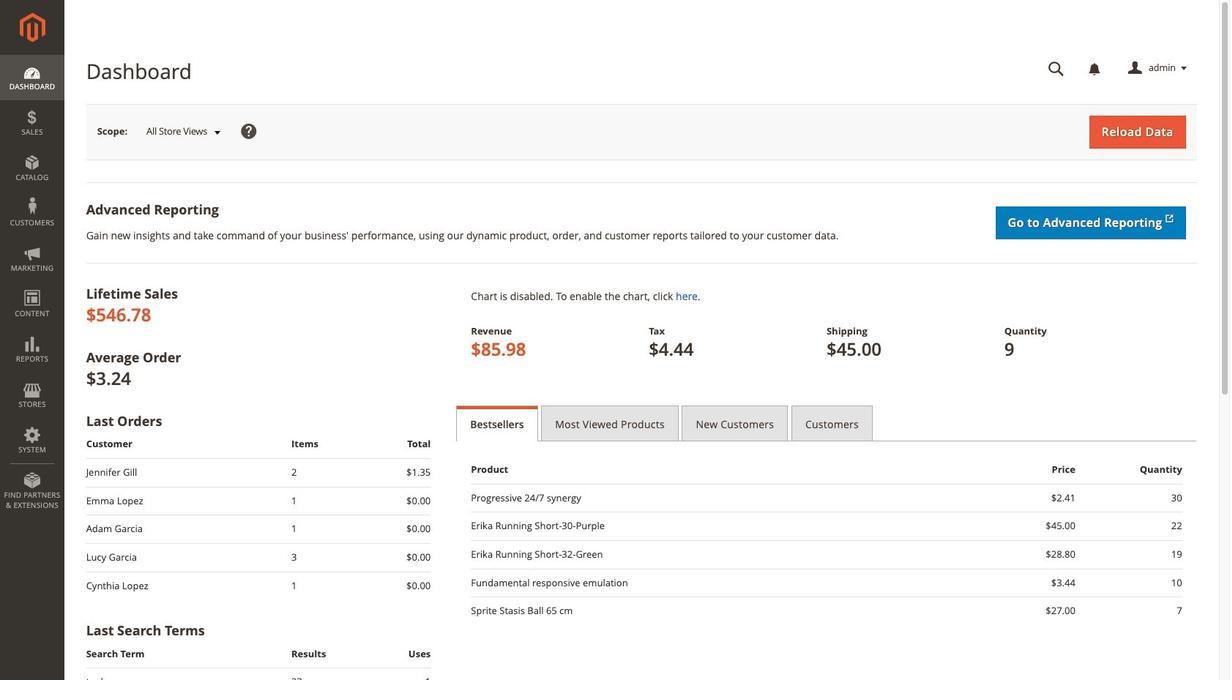 Task type: vqa. For each thing, say whether or not it's contained in the screenshot.
menu
no



Task type: locate. For each thing, give the bounding box(es) containing it.
tab list
[[457, 406, 1198, 442]]

menu bar
[[0, 55, 64, 518]]

None text field
[[1039, 56, 1075, 81]]

magento admin panel image
[[19, 12, 45, 42]]



